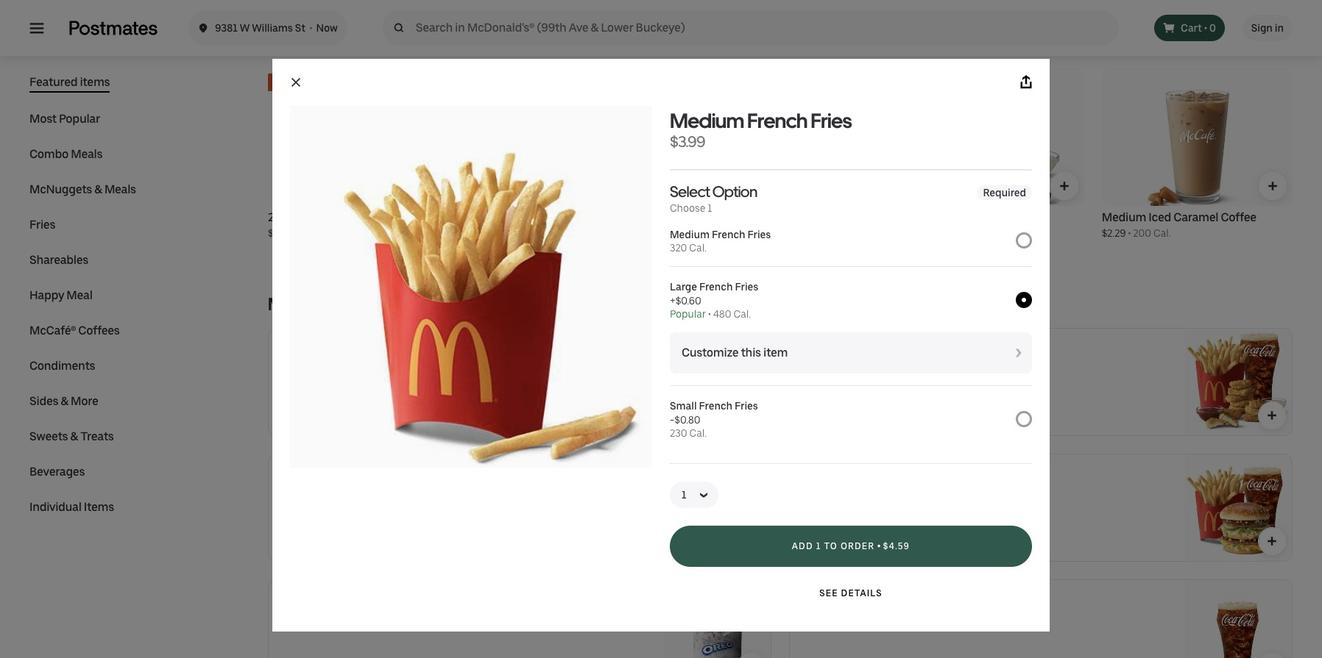 Task type: describe. For each thing, give the bounding box(es) containing it.
fries inside medium french fries 320 cal.
[[748, 229, 771, 241]]

large
[[670, 281, 697, 293]]

1 horizontal spatial most popular
[[268, 294, 366, 315]]

cart • 0
[[1181, 22, 1216, 34]]

individual items
[[29, 501, 114, 515]]

beverages
[[29, 465, 85, 479]]

sweets & treats
[[29, 430, 114, 444]]

individual
[[29, 501, 81, 515]]

• left 0
[[1204, 22, 1207, 34]]

cal. inside 6 pc. chicken mcnuggets® happy meal® $8.99 • 430 - 530 cal.
[[556, 245, 573, 257]]

w
[[240, 22, 250, 34]]

• right "st"
[[309, 22, 312, 34]]

1 inside add 1 to order • $4.59
[[816, 542, 821, 552]]

1 vertical spatial $3.99
[[280, 362, 305, 374]]

customize this item
[[682, 346, 788, 360]]

sweets
[[29, 430, 68, 444]]

williams
[[252, 22, 293, 34]]

1 horizontal spatial items
[[338, 33, 379, 54]]

#1
[[277, 77, 288, 88]]

caramel
[[1174, 211, 1218, 225]]

0 horizontal spatial most popular
[[29, 112, 100, 126]]

sides & more button
[[29, 393, 98, 411]]

meal inside button
[[67, 289, 92, 303]]

shareables button
[[29, 252, 88, 269]]

0
[[1209, 22, 1216, 34]]

• left 740
[[832, 362, 835, 374]]

480
[[713, 308, 731, 320]]

customize
[[682, 346, 738, 360]]

fries button
[[29, 216, 55, 234]]

$11.29
[[802, 362, 830, 374]]

see
[[819, 589, 838, 599]]

cal. inside medium iced caramel coffee $2.29 • 200 cal.
[[1153, 227, 1171, 239]]

items
[[84, 501, 114, 515]]

medium french fries image
[[664, 329, 771, 436]]

happy inside 6 pc. chicken mcnuggets® happy meal® $8.99 • 430 - 530 cal.
[[619, 211, 654, 225]]

fries inside small french fries -$0.80 230 cal.
[[735, 400, 758, 412]]

st
[[295, 22, 305, 34]]

medium inside medium french fries 320 cal.
[[670, 229, 710, 241]]

sign
[[1251, 22, 1273, 34]]

20 pc. chicken mcnuggets® image
[[664, 455, 771, 562]]

deliver to image
[[197, 19, 209, 37]]

required
[[983, 187, 1026, 199]]

sign in link
[[1242, 15, 1293, 41]]

dialog dialog
[[272, 59, 1050, 632]]

2 quick add image from the left
[[1057, 179, 1072, 194]]

meal®
[[476, 228, 508, 242]]

2 horizontal spatial mcnuggets®
[[973, 211, 1040, 225]]

0 vertical spatial featured
[[268, 33, 335, 54]]

• inside medium iced caramel coffee $2.29 • 200 cal.
[[1128, 227, 1131, 239]]

40 pc. chicken mcnugget® & 4 medium fries $22.49
[[685, 211, 849, 257]]

small
[[670, 400, 697, 412]]

meal inside 2 cheeseburger meal $10.09 920 - 1160 cal.
[[354, 211, 380, 225]]

fries inside 40 pc. chicken mcnugget® & 4 medium fries $22.49
[[732, 228, 758, 242]]

cheeseburger
[[276, 211, 352, 225]]

order
[[841, 542, 875, 552]]

1 vertical spatial featured items
[[29, 75, 110, 89]]

fries inside large french fries + $0.60 popular • 480 cal.
[[735, 281, 758, 293]]

mcnuggets
[[29, 183, 92, 197]]

small french fries -$0.80 230 cal.
[[670, 400, 758, 439]]

french for $0.60
[[699, 281, 733, 293]]

select
[[670, 183, 710, 201]]

see details button
[[670, 573, 1032, 615]]

1 quick add image from the left
[[432, 179, 446, 194]]

x button
[[278, 65, 314, 100]]

featured items button
[[29, 74, 110, 93]]

items inside button
[[80, 75, 110, 89]]

option
[[712, 183, 757, 201]]

$3.99 inside "dialog" dialog
[[670, 133, 705, 151]]

1160
[[332, 227, 353, 239]]

add 1 to order • $4.59
[[792, 540, 910, 554]]

1 horizontal spatial popular
[[309, 294, 366, 315]]

• inside 6 pc. chicken mcnuggets® happy meal® $8.99 • 430 - 530 cal.
[[504, 245, 507, 257]]

sweets & treats button
[[29, 428, 114, 446]]

individual items button
[[29, 499, 114, 517]]

mccafé® coffees
[[29, 324, 120, 338]]

medium coke® image
[[1185, 581, 1292, 659]]

medium inside medium iced caramel coffee $2.29 • 200 cal.
[[1102, 211, 1146, 225]]

share ios image
[[1019, 75, 1034, 90]]

0 horizontal spatial 20 pc. chicken mcnuggets®
[[280, 468, 427, 482]]

$0.80
[[675, 414, 700, 426]]

happy meal
[[29, 289, 92, 303]]

in
[[1275, 22, 1284, 34]]

navigation containing featured items
[[29, 74, 233, 534]]

1 inside select option choose 1
[[708, 202, 712, 214]]

combo meals
[[29, 147, 103, 161]]

0 vertical spatial meals
[[71, 147, 103, 161]]

coffees
[[78, 324, 120, 338]]

& for meals
[[94, 183, 102, 197]]

most inside button
[[29, 112, 57, 126]]

$0.60
[[675, 295, 701, 307]]

1 horizontal spatial most
[[268, 294, 306, 315]]

condiments button
[[29, 358, 95, 375]]

chicken inside 6 pc. chicken mcnuggets® happy meal® $8.99 • 430 - 530 cal.
[[504, 211, 547, 225]]

9381
[[215, 22, 238, 34]]

200
[[1133, 227, 1151, 239]]

920
[[305, 227, 323, 239]]

share ios button
[[1008, 65, 1044, 100]]

$4.59
[[883, 542, 910, 552]]

sides
[[29, 395, 58, 409]]

mccafé® coffees button
[[29, 322, 120, 340]]

select option choose 1
[[670, 183, 757, 214]]

1 vertical spatial 20
[[280, 468, 294, 482]]

medium coke® link
[[790, 581, 1292, 659]]



Task type: vqa. For each thing, say whether or not it's contained in the screenshot.
"No Rice 0 Cal."
no



Task type: locate. For each thing, give the bounding box(es) containing it.
1 vertical spatial meals
[[104, 183, 136, 197]]

cal. inside medium french fries 320 cal.
[[689, 242, 707, 254]]

& left treats
[[70, 430, 78, 444]]

0 vertical spatial meal
[[354, 211, 380, 225]]

mccafé®
[[29, 324, 76, 338]]

french for cal.
[[712, 229, 745, 241]]

1 horizontal spatial quick add image
[[1057, 179, 1072, 194]]

- right 740
[[856, 362, 861, 374]]

$10.09
[[268, 227, 298, 239]]

& inside 40 pc. chicken mcnugget® & 4 medium fries $22.49
[[829, 211, 837, 225]]

& left 4
[[829, 211, 837, 225]]

quick add image inside plus small link
[[1265, 534, 1279, 549]]

1
[[708, 202, 712, 214], [816, 542, 821, 552]]

combo meals button
[[29, 146, 103, 163]]

main navigation menu image
[[29, 21, 44, 35]]

most
[[290, 77, 313, 88]]

0 horizontal spatial medium french fries $3.99
[[280, 342, 393, 374]]

1 horizontal spatial meal
[[354, 211, 380, 225]]

most down $10.09 in the left top of the page
[[268, 294, 306, 315]]

quick add image for 10 pc. chicken mcnuggets® meal image
[[1265, 409, 1279, 423]]

featured items up most popular button
[[29, 75, 110, 89]]

40
[[685, 211, 699, 225]]

1 horizontal spatial featured items
[[268, 33, 379, 54]]

french inside medium french fries 320 cal.
[[712, 229, 745, 241]]

happy inside button
[[29, 289, 64, 303]]

quick add image for medium french fries image
[[743, 409, 758, 423]]

0 vertical spatial 1
[[708, 202, 712, 214]]

see details
[[819, 589, 882, 599]]

popular down '$0.60'
[[670, 308, 706, 320]]

happy meal button
[[29, 287, 92, 305]]

fries
[[811, 108, 851, 133], [29, 218, 55, 232], [732, 228, 758, 242], [748, 229, 771, 241], [735, 281, 758, 293], [367, 342, 393, 356], [735, 400, 758, 412]]

chicken inside 40 pc. chicken mcnugget® & 4 medium fries $22.49
[[720, 211, 763, 225]]

0 vertical spatial items
[[338, 33, 379, 54]]

quick add image
[[432, 179, 446, 194], [1057, 179, 1072, 194]]

$22.49
[[685, 245, 715, 257]]

items
[[338, 33, 379, 54], [80, 75, 110, 89]]

french for $0.80
[[699, 400, 732, 412]]

0 vertical spatial featured items
[[268, 33, 379, 54]]

meal up "mccafé® coffees"
[[67, 289, 92, 303]]

happy left choose at right top
[[619, 211, 654, 225]]

shareables
[[29, 253, 88, 267]]

0 vertical spatial most popular
[[29, 112, 100, 126]]

1 horizontal spatial meals
[[104, 183, 136, 197]]

& for treats
[[70, 430, 78, 444]]

1 left to
[[816, 542, 821, 552]]

to
[[824, 542, 838, 552]]

• left $4.59
[[877, 540, 881, 554]]

320
[[670, 242, 687, 254]]

oreo® mcflurry® image
[[664, 581, 771, 659]]

0 vertical spatial $3.99
[[670, 133, 705, 151]]

0 vertical spatial 20 pc. chicken mcnuggets®
[[893, 211, 1040, 225]]

this
[[741, 346, 761, 360]]

beverages button
[[29, 464, 85, 481]]

mcnuggets®
[[549, 211, 617, 225], [973, 211, 1040, 225], [360, 468, 427, 482]]

quick add image for big mac® meal image
[[1265, 534, 1279, 549]]

meals
[[71, 147, 103, 161], [104, 183, 136, 197]]

sides & more
[[29, 395, 98, 409]]

navigation
[[29, 74, 233, 534]]

$8.99
[[476, 245, 502, 257]]

1 vertical spatial meal
[[67, 289, 92, 303]]

• inside large french fries + $0.60 popular • 480 cal.
[[708, 308, 711, 320]]

0 horizontal spatial meals
[[71, 147, 103, 161]]

0 horizontal spatial items
[[80, 75, 110, 89]]

• left the 430
[[504, 245, 507, 257]]

mcnuggets & meals button
[[29, 181, 136, 199]]

$3.99
[[670, 133, 705, 151], [280, 362, 305, 374]]

1 vertical spatial 20 pc. chicken mcnuggets®
[[280, 468, 427, 482]]

- inside 6 pc. chicken mcnuggets® happy meal® $8.99 • 430 - 530 cal.
[[529, 245, 533, 257]]

most up combo
[[29, 112, 57, 126]]

liked
[[315, 77, 335, 88]]

french inside large french fries + $0.60 popular • 480 cal.
[[699, 281, 733, 293]]

1 vertical spatial 1
[[816, 542, 821, 552]]

featured up "most"
[[268, 33, 335, 54]]

cart
[[1181, 22, 1202, 34]]

1 vertical spatial items
[[80, 75, 110, 89]]

large french fries + $0.60 popular • 480 cal.
[[670, 281, 758, 320]]

meal right cheeseburger
[[354, 211, 380, 225]]

0 horizontal spatial happy
[[29, 289, 64, 303]]

quick add image
[[640, 179, 655, 194], [1265, 179, 1280, 194], [743, 409, 758, 423], [1265, 409, 1279, 423], [1265, 534, 1279, 549]]

530
[[536, 245, 553, 257]]

• left 200
[[1128, 227, 1131, 239]]

1 horizontal spatial featured
[[268, 33, 335, 54]]

cal. right 530
[[556, 245, 573, 257]]

0 horizontal spatial 20
[[280, 468, 294, 482]]

medium french fries 320 cal.
[[670, 229, 771, 254]]

0 horizontal spatial featured
[[29, 75, 77, 89]]

more
[[71, 395, 98, 409]]

medium coke®
[[802, 594, 880, 608]]

1 vertical spatial happy
[[29, 289, 64, 303]]

0 vertical spatial happy
[[619, 211, 654, 225]]

previous image
[[1244, 37, 1256, 49]]

now
[[316, 22, 338, 34]]

cal. inside 2 cheeseburger meal $10.09 920 - 1160 cal.
[[356, 227, 373, 239]]

french inside small french fries -$0.80 230 cal.
[[699, 400, 732, 412]]

cal. inside large french fries + $0.60 popular • 480 cal.
[[734, 308, 751, 320]]

1 vertical spatial featured
[[29, 75, 77, 89]]

0 horizontal spatial mcnuggets®
[[360, 468, 427, 482]]

combo
[[29, 147, 69, 161]]

pc. inside 6 pc. chicken mcnuggets® happy meal® $8.99 • 430 - 530 cal.
[[486, 211, 501, 225]]

coffee
[[1221, 211, 1256, 225]]

chevron right small image
[[1010, 345, 1026, 362]]

popular
[[59, 112, 100, 126], [309, 294, 366, 315], [670, 308, 706, 320]]

1 horizontal spatial 20 pc. chicken mcnuggets®
[[893, 211, 1040, 225]]

& inside button
[[70, 430, 78, 444]]

1 vertical spatial most popular
[[268, 294, 366, 315]]

20
[[893, 211, 907, 225], [280, 468, 294, 482]]

popular down 1160
[[309, 294, 366, 315]]

choose
[[670, 202, 705, 214]]

20 pc. chicken mcnuggets® link
[[269, 455, 771, 565]]

- up 230
[[670, 414, 675, 426]]

1 horizontal spatial 20
[[893, 211, 907, 225]]

add
[[792, 542, 813, 552]]

featured items up the liked
[[268, 33, 379, 54]]

0 vertical spatial 20
[[893, 211, 907, 225]]

#1 most liked
[[277, 77, 335, 88]]

- right 920
[[325, 227, 330, 239]]

cal. inside small french fries -$0.80 230 cal.
[[689, 428, 707, 439]]

chicken
[[504, 211, 547, 225], [720, 211, 763, 225], [927, 211, 970, 225], [314, 468, 357, 482]]

&
[[94, 183, 102, 197], [829, 211, 837, 225], [61, 395, 68, 409], [70, 430, 78, 444]]

mcnuggets® inside 6 pc. chicken mcnuggets® happy meal® $8.99 • 430 - 530 cal.
[[549, 211, 617, 225]]

meal
[[354, 211, 380, 225], [67, 289, 92, 303]]

1 horizontal spatial $3.99
[[670, 133, 705, 151]]

featured
[[268, 33, 335, 54], [29, 75, 77, 89]]

cal. down iced
[[1153, 227, 1171, 239]]

treats
[[80, 430, 114, 444]]

meals right mcnuggets
[[104, 183, 136, 197]]

items right now
[[338, 33, 379, 54]]

featured up most popular button
[[29, 75, 77, 89]]

popular down the "featured items" button
[[59, 112, 100, 126]]

mcnuggets & meals
[[29, 183, 136, 197]]

close image
[[290, 77, 302, 88]]

cal.
[[356, 227, 373, 239], [1153, 227, 1171, 239], [689, 242, 707, 254], [556, 245, 573, 257], [734, 308, 751, 320], [884, 362, 901, 374], [689, 428, 707, 439]]

10 pc. chicken mcnuggets® meal image
[[1185, 329, 1292, 436]]

iced
[[1149, 211, 1171, 225]]

& right mcnuggets
[[94, 183, 102, 197]]

0 vertical spatial medium french fries $3.99
[[670, 108, 851, 151]]

postmates home image
[[68, 19, 159, 37]]

4
[[839, 211, 846, 225]]

0 horizontal spatial 1
[[708, 202, 712, 214]]

1 horizontal spatial medium french fries $3.99
[[670, 108, 851, 151]]

medium french fries $3.99 inside "dialog" dialog
[[670, 108, 851, 151]]

most popular button
[[29, 110, 100, 128]]

$2.29
[[1102, 227, 1126, 239]]

pc. inside 40 pc. chicken mcnugget® & 4 medium fries $22.49
[[701, 211, 717, 225]]

cal. right 480
[[734, 308, 751, 320]]

• left 480
[[708, 308, 711, 320]]

- inside 2 cheeseburger meal $10.09 920 - 1160 cal.
[[325, 227, 330, 239]]

sign in
[[1251, 22, 1284, 34]]

$11.29 • 740 - 980 cal.
[[802, 362, 901, 374]]

- left 530
[[529, 245, 533, 257]]

1 horizontal spatial 1
[[816, 542, 821, 552]]

plus small link
[[790, 455, 1292, 565]]

1 vertical spatial most
[[268, 294, 306, 315]]

2 horizontal spatial popular
[[670, 308, 706, 320]]

popular inside button
[[59, 112, 100, 126]]

meals up mcnuggets & meals
[[71, 147, 103, 161]]

- inside small french fries -$0.80 230 cal.
[[670, 414, 675, 426]]

•
[[309, 22, 312, 34], [1204, 22, 1207, 34], [1128, 227, 1131, 239], [504, 245, 507, 257], [708, 308, 711, 320], [832, 362, 835, 374], [877, 540, 881, 554]]

medium french fries $3.99
[[670, 108, 851, 151], [280, 342, 393, 374]]

details
[[841, 589, 882, 599]]

1 vertical spatial medium french fries $3.99
[[280, 342, 393, 374]]

0 horizontal spatial meal
[[67, 289, 92, 303]]

cal. right 1160
[[356, 227, 373, 239]]

cal. down $0.80
[[689, 428, 707, 439]]

item
[[763, 346, 788, 360]]

coke®
[[848, 594, 880, 608]]

6
[[476, 211, 483, 225]]

items up most popular button
[[80, 75, 110, 89]]

most popular up combo meals
[[29, 112, 100, 126]]

0 horizontal spatial quick add image
[[432, 179, 446, 194]]

6 pc. chicken mcnuggets® happy meal® $8.99 • 430 - 530 cal.
[[476, 211, 656, 257]]

medium iced caramel coffee $2.29 • 200 cal.
[[1102, 211, 1256, 239]]

0 horizontal spatial featured items
[[29, 75, 110, 89]]

430
[[509, 245, 527, 257]]

1 horizontal spatial mcnuggets®
[[549, 211, 617, 225]]

1 right the 40
[[708, 202, 712, 214]]

0 horizontal spatial popular
[[59, 112, 100, 126]]

740
[[837, 362, 854, 374]]

cal. right 980
[[884, 362, 901, 374]]

popular inside large french fries + $0.60 popular • 480 cal.
[[670, 308, 706, 320]]

+
[[670, 295, 675, 307]]

big mac® meal image
[[1185, 455, 1292, 562]]

featured inside the "featured items" button
[[29, 75, 77, 89]]

medium inside 40 pc. chicken mcnugget® & 4 medium fries $22.49
[[685, 228, 729, 242]]

cal. right 320
[[689, 242, 707, 254]]

2
[[268, 211, 274, 225]]

0 vertical spatial most
[[29, 112, 57, 126]]

1 horizontal spatial happy
[[619, 211, 654, 225]]

2 cheeseburger meal $10.09 920 - 1160 cal.
[[268, 211, 380, 239]]

happy up mccafé®
[[29, 289, 64, 303]]

& left more
[[61, 395, 68, 409]]

0 horizontal spatial $3.99
[[280, 362, 305, 374]]

0 horizontal spatial most
[[29, 112, 57, 126]]

& for more
[[61, 395, 68, 409]]

most popular down 920
[[268, 294, 366, 315]]

pc.
[[486, 211, 501, 225], [701, 211, 717, 225], [909, 211, 925, 225], [296, 468, 312, 482]]



